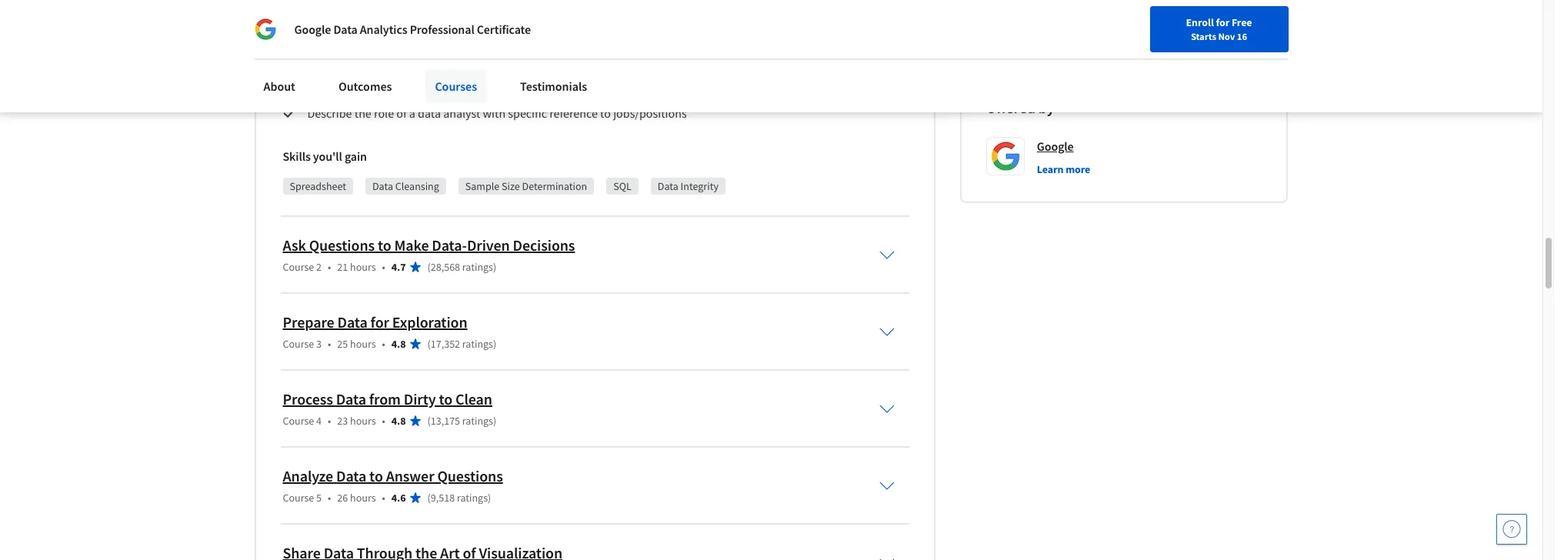 Task type: describe. For each thing, give the bounding box(es) containing it.
of left 'spreadsheets,'
[[390, 81, 400, 96]]

1 horizontal spatial and
[[567, 81, 587, 96]]

find
[[1116, 18, 1135, 32]]

1 thinking from the left
[[421, 56, 464, 71]]

( 13,175 ratings )
[[427, 414, 496, 428]]

concepts
[[425, 31, 471, 47]]

of down data,
[[676, 56, 686, 71]]

5
[[316, 491, 322, 505]]

google link
[[1037, 137, 1074, 155]]

( 9,518 ratings )
[[427, 491, 491, 505]]

english button
[[1220, 0, 1313, 50]]

assessment
[[487, 56, 547, 71]]

data left "cleansing" in the top left of the page
[[372, 179, 393, 193]]

to left make
[[378, 235, 391, 255]]

application
[[708, 56, 766, 71]]

( for make
[[427, 260, 431, 274]]

cleansing
[[395, 179, 439, 193]]

courses
[[435, 78, 477, 94]]

process data from dirty to clean
[[283, 389, 492, 409]]

17,352
[[431, 337, 460, 351]]

outcomes link
[[329, 69, 401, 103]]

query
[[477, 81, 507, 96]]

prepare data for exploration
[[283, 312, 467, 332]]

analyze data to answer questions
[[283, 466, 503, 485]]

( 28,568 ratings )
[[427, 260, 496, 274]]

0 horizontal spatial and
[[343, 31, 363, 47]]

jobs/positions
[[613, 105, 687, 121]]

0 vertical spatial the
[[689, 56, 706, 71]]

discuss the role of spreadsheets, query languages, and data visualization tools in data analytics
[[307, 81, 794, 96]]

) for to
[[493, 414, 496, 428]]

gain
[[345, 148, 367, 164]]

course 4 • 23 hours •
[[283, 414, 385, 428]]

courses link
[[426, 69, 486, 103]]

data down conduct an analytical thinking self assessment giving specific examples of the application of analytical thinking
[[589, 81, 612, 96]]

enroll
[[1186, 15, 1214, 29]]

16
[[1237, 30, 1247, 42]]

google up "learn"
[[1037, 138, 1074, 154]]

data cleansing
[[372, 179, 439, 193]]

integrity
[[681, 179, 719, 193]]

google data analytics professional certificate
[[294, 22, 531, 37]]

28,568
[[431, 260, 460, 274]]

examples
[[624, 56, 673, 71]]

spreadsheets,
[[403, 81, 474, 96]]

0 horizontal spatial specific
[[508, 105, 547, 121]]

a
[[409, 105, 415, 121]]

enroll for free starts nov 16
[[1186, 15, 1252, 42]]

course for process
[[283, 414, 314, 428]]

• right 4
[[328, 414, 331, 428]]

( 17,352 ratings )
[[427, 337, 496, 351]]

• right 3
[[328, 337, 331, 351]]

offered
[[986, 98, 1036, 117]]

clean
[[456, 389, 492, 409]]

course for analyze
[[283, 491, 314, 505]]

21
[[337, 260, 348, 274]]

professional
[[410, 22, 474, 37]]

23
[[337, 414, 348, 428]]

analyze data to answer questions link
[[283, 466, 503, 485]]

free
[[1232, 15, 1252, 29]]

0 horizontal spatial analytics
[[558, 31, 604, 47]]

answer
[[386, 466, 434, 485]]

ecosystem
[[805, 31, 860, 47]]

an
[[353, 56, 366, 71]]

decisions
[[513, 235, 575, 255]]

ask
[[283, 235, 306, 255]]

9,518
[[431, 491, 455, 505]]

conduct
[[307, 56, 351, 71]]

tools
[[682, 81, 707, 96]]

make
[[394, 235, 429, 255]]

13,175
[[431, 414, 460, 428]]

testimonials link
[[511, 69, 597, 103]]

with
[[483, 105, 506, 121]]

skills you'll gain
[[283, 148, 367, 164]]

describe the role of a data analyst with specific reference to jobs/positions
[[307, 105, 687, 121]]

1 vertical spatial questions
[[437, 466, 503, 485]]

driven
[[467, 235, 510, 255]]

3
[[316, 337, 322, 351]]

exploration
[[392, 312, 467, 332]]

the for describe the role of a data analyst with specific reference to jobs/positions
[[355, 105, 371, 121]]

certificate
[[477, 22, 531, 37]]

learn
[[1037, 162, 1064, 176]]

for inside enroll for free starts nov 16
[[1216, 15, 1230, 29]]

4.8 for dirty
[[392, 414, 406, 428]]

discuss
[[307, 81, 346, 96]]

data for process data from dirty to clean
[[336, 389, 366, 409]]

offered by
[[986, 98, 1055, 117]]

data integrity
[[658, 179, 719, 193]]

help center image
[[1503, 520, 1521, 539]]

conduct an analytical thinking self assessment giving specific examples of the application of analytical thinking
[[307, 56, 877, 71]]

0 horizontal spatial career
[[1073, 8, 1108, 23]]

4.8 for exploration
[[392, 337, 406, 351]]

ratings right 17,352
[[462, 337, 493, 351]]

sql
[[613, 179, 632, 193]]

analysis,
[[711, 31, 755, 47]]

google image
[[254, 18, 276, 40]]

starts
[[1191, 30, 1216, 42]]

dirty
[[404, 389, 436, 409]]

( for answer
[[427, 491, 431, 505]]

hours for exploration
[[350, 337, 376, 351]]

• right 2
[[328, 260, 331, 274]]



Task type: locate. For each thing, give the bounding box(es) containing it.
8,035,062 learners
[[1105, 42, 1187, 56]]

ratings down driven
[[462, 260, 493, 274]]

course for ask
[[283, 260, 314, 274]]

2 ( from the top
[[427, 337, 431, 351]]

analytics up conduct an analytical thinking self assessment giving specific examples of the application of analytical thinking
[[558, 31, 604, 47]]

1 horizontal spatial career
[[1182, 18, 1212, 32]]

) right 9,518
[[488, 491, 491, 505]]

new
[[1160, 18, 1180, 32]]

role
[[368, 81, 388, 96], [374, 105, 394, 121]]

ratings down clean
[[462, 414, 493, 428]]

4.8 down the prepare data for exploration on the bottom of page
[[392, 337, 406, 351]]

) right 17,352
[[493, 337, 496, 351]]

analyst
[[443, 105, 480, 121]]

course left 5
[[283, 491, 314, 505]]

hours right 25 at the left of page
[[350, 337, 376, 351]]

english
[[1247, 17, 1285, 33]]

ratings for questions
[[457, 491, 488, 505]]

data up 25 at the left of page
[[337, 312, 368, 332]]

0 horizontal spatial questions
[[309, 235, 375, 255]]

2 horizontal spatial and
[[758, 31, 777, 47]]

• right 5
[[328, 491, 331, 505]]

google for google data analytics professional certificate
[[294, 22, 331, 37]]

data for analyze data to answer questions
[[336, 466, 366, 485]]

None search field
[[219, 10, 589, 40]]

0 vertical spatial for
[[1216, 15, 1230, 29]]

( down 'dirty' at the left bottom of page
[[427, 414, 431, 428]]

4.7
[[392, 260, 406, 274]]

hours right 26
[[350, 491, 376, 505]]

about
[[264, 78, 295, 94]]

ratings right 9,518
[[457, 491, 488, 505]]

) down driven
[[493, 260, 496, 274]]

hours right the 23
[[350, 414, 376, 428]]

1 vertical spatial 4.8
[[392, 414, 406, 428]]

ratings for to
[[462, 414, 493, 428]]

4.6
[[392, 491, 406, 505]]

questions
[[309, 235, 375, 255], [437, 466, 503, 485]]

prepare data for exploration link
[[283, 312, 467, 332]]

data for prepare data for exploration
[[337, 312, 368, 332]]

data up giving
[[532, 31, 555, 47]]

4 hours from the top
[[350, 491, 376, 505]]

and
[[343, 31, 363, 47], [758, 31, 777, 47], [567, 81, 587, 96]]

course 5 • 26 hours •
[[283, 491, 385, 505]]

in up assessment at the left of the page
[[520, 31, 530, 47]]

questions up ( 9,518 ratings )
[[437, 466, 503, 485]]

1 horizontal spatial specific
[[583, 56, 622, 71]]

visualization
[[615, 81, 679, 96]]

course left 4
[[283, 414, 314, 428]]

describe
[[307, 105, 352, 121]]

course left 3
[[283, 337, 314, 351]]

google for google career certificates
[[1034, 8, 1071, 23]]

ratings
[[462, 260, 493, 274], [462, 337, 493, 351], [462, 414, 493, 428], [457, 491, 488, 505]]

)
[[493, 260, 496, 274], [493, 337, 496, 351], [493, 414, 496, 428], [488, 491, 491, 505]]

the for discuss the role of spreadsheets, query languages, and data visualization tools in data analytics
[[348, 81, 365, 96]]

role down explain
[[368, 81, 388, 96]]

0 vertical spatial 4.8
[[392, 337, 406, 351]]

learn more button
[[1037, 162, 1090, 177]]

3 ( from the top
[[427, 414, 431, 428]]

course 2 • 21 hours •
[[283, 260, 385, 274]]

ratings for data-
[[462, 260, 493, 274]]

2 4.8 from the top
[[392, 414, 406, 428]]

hours for answer
[[350, 491, 376, 505]]

more
[[1066, 162, 1090, 176]]

1 horizontal spatial analytics
[[748, 81, 794, 96]]

size
[[502, 179, 520, 193]]

3 hours from the top
[[350, 414, 376, 428]]

data-
[[432, 235, 467, 255]]

analytical down the ecosystem
[[781, 56, 832, 71]]

thinking down the ecosystem
[[834, 56, 877, 71]]

analytics
[[558, 31, 604, 47], [748, 81, 794, 96]]

involved
[[474, 31, 518, 47]]

the down outcomes link on the top
[[355, 105, 371, 121]]

• down the prepare data for exploration on the bottom of page
[[382, 337, 385, 351]]

define
[[307, 31, 341, 47]]

process
[[283, 389, 333, 409]]

2 thinking from the left
[[834, 56, 877, 71]]

( down exploration
[[427, 337, 431, 351]]

key
[[405, 31, 423, 47]]

4.8 down process data from dirty to clean at the left of the page
[[392, 414, 406, 428]]

data right data,
[[685, 31, 708, 47]]

0 vertical spatial specific
[[583, 56, 622, 71]]

4.8
[[392, 337, 406, 351], [392, 414, 406, 428]]

0 horizontal spatial analytical
[[369, 56, 419, 71]]

certificates
[[1110, 8, 1169, 23]]

( for exploration
[[427, 337, 431, 351]]

testimonials
[[520, 78, 587, 94]]

course left 2
[[283, 260, 314, 274]]

and up an
[[343, 31, 363, 47]]

0 vertical spatial role
[[368, 81, 388, 96]]

role left a
[[374, 105, 394, 121]]

google
[[1034, 8, 1071, 23], [294, 22, 331, 37], [1037, 138, 1074, 154]]

the up tools
[[689, 56, 706, 71]]

1 4.8 from the top
[[392, 337, 406, 351]]

specific
[[583, 56, 622, 71], [508, 105, 547, 121]]

2 hours from the top
[[350, 337, 376, 351]]

nov
[[1218, 30, 1235, 42]]

0 vertical spatial questions
[[309, 235, 375, 255]]

prepare
[[283, 312, 334, 332]]

career left find
[[1073, 8, 1108, 23]]

data left the ecosystem
[[780, 31, 803, 47]]

reference
[[549, 105, 598, 121]]

about link
[[254, 69, 305, 103]]

0 horizontal spatial thinking
[[421, 56, 464, 71]]

data
[[532, 31, 555, 47], [685, 31, 708, 47], [780, 31, 803, 47], [589, 81, 612, 96], [722, 81, 745, 96], [418, 105, 441, 121]]

1 vertical spatial analytics
[[748, 81, 794, 96]]

) for data-
[[493, 260, 496, 274]]

hours
[[350, 260, 376, 274], [350, 337, 376, 351], [350, 414, 376, 428], [350, 491, 376, 505]]

sample size determination
[[465, 179, 587, 193]]

outcomes
[[338, 78, 392, 94]]

thinking up 'spreadsheets,'
[[421, 56, 464, 71]]

career right the new
[[1182, 18, 1212, 32]]

1 ( from the top
[[427, 260, 431, 274]]

) for questions
[[488, 491, 491, 505]]

( for dirty
[[427, 414, 431, 428]]

ask questions to make data-driven decisions
[[283, 235, 575, 255]]

3 course from the top
[[283, 414, 314, 428]]

specific down define and explain key concepts involved in data analytics including data, data analysis, and data ecosystem
[[583, 56, 622, 71]]

spreadsheet
[[290, 179, 346, 193]]

course
[[283, 260, 314, 274], [283, 337, 314, 351], [283, 414, 314, 428], [283, 491, 314, 505]]

specific down "languages,"
[[508, 105, 547, 121]]

find your new career link
[[1108, 15, 1220, 35]]

data for google data analytics professional certificate
[[333, 22, 358, 37]]

the
[[689, 56, 706, 71], [348, 81, 365, 96], [355, 105, 371, 121]]

25
[[337, 337, 348, 351]]

the down an
[[348, 81, 365, 96]]

role for a
[[374, 105, 394, 121]]

2 course from the top
[[283, 337, 314, 351]]

data right a
[[418, 105, 441, 121]]

(
[[427, 260, 431, 274], [427, 337, 431, 351], [427, 414, 431, 428], [427, 491, 431, 505]]

course for prepare
[[283, 337, 314, 351]]

1 horizontal spatial analytical
[[781, 56, 832, 71]]

to left answer
[[369, 466, 383, 485]]

1 vertical spatial specific
[[508, 105, 547, 121]]

1 course from the top
[[283, 260, 314, 274]]

skills
[[283, 148, 311, 164]]

to right reference
[[600, 105, 611, 121]]

4 course from the top
[[283, 491, 314, 505]]

sample
[[465, 179, 500, 193]]

2 analytical from the left
[[781, 56, 832, 71]]

data up the 23
[[336, 389, 366, 409]]

1 vertical spatial for
[[371, 312, 389, 332]]

including
[[606, 31, 654, 47]]

hours for dirty
[[350, 414, 376, 428]]

1 hours from the top
[[350, 260, 376, 274]]

1 horizontal spatial thinking
[[834, 56, 877, 71]]

• left 4.6
[[382, 491, 385, 505]]

giving
[[550, 56, 581, 71]]

data
[[333, 22, 358, 37], [372, 179, 393, 193], [658, 179, 679, 193], [337, 312, 368, 332], [336, 389, 366, 409], [336, 466, 366, 485]]

hours right "21"
[[350, 260, 376, 274]]

to up 13,175
[[439, 389, 453, 409]]

( down ask questions to make data-driven decisions
[[427, 260, 431, 274]]

for left exploration
[[371, 312, 389, 332]]

explain
[[365, 31, 403, 47]]

define and explain key concepts involved in data analytics including data, data analysis, and data ecosystem
[[307, 31, 860, 47]]

data up an
[[333, 22, 358, 37]]

you'll
[[313, 148, 342, 164]]

data down application
[[722, 81, 745, 96]]

1 analytical from the left
[[369, 56, 419, 71]]

• left 4.7
[[382, 260, 385, 274]]

2 vertical spatial the
[[355, 105, 371, 121]]

1 vertical spatial in
[[710, 81, 720, 96]]

data,
[[657, 31, 683, 47]]

your
[[1138, 18, 1158, 32]]

google career certificates link
[[1034, 8, 1169, 23]]

1 vertical spatial the
[[348, 81, 365, 96]]

data left integrity
[[658, 179, 679, 193]]

role for spreadsheets,
[[368, 81, 388, 96]]

course 3 • 25 hours •
[[283, 337, 385, 351]]

1 horizontal spatial questions
[[437, 466, 503, 485]]

google career certificates
[[1034, 8, 1169, 23]]

ask questions to make data-driven decisions link
[[283, 235, 575, 255]]

analyze
[[283, 466, 333, 485]]

for up nov
[[1216, 15, 1230, 29]]

) right 13,175
[[493, 414, 496, 428]]

of right application
[[769, 56, 779, 71]]

languages,
[[509, 81, 565, 96]]

questions up "21"
[[309, 235, 375, 255]]

4
[[316, 414, 322, 428]]

analytical
[[369, 56, 419, 71], [781, 56, 832, 71]]

to
[[600, 105, 611, 121], [378, 235, 391, 255], [439, 389, 453, 409], [369, 466, 383, 485]]

0 vertical spatial in
[[520, 31, 530, 47]]

of left a
[[396, 105, 407, 121]]

( down answer
[[427, 491, 431, 505]]

data up 26
[[336, 466, 366, 485]]

google left find
[[1034, 8, 1071, 23]]

process data from dirty to clean link
[[283, 389, 492, 409]]

and right analysis,
[[758, 31, 777, 47]]

0 horizontal spatial in
[[520, 31, 530, 47]]

1 horizontal spatial for
[[1216, 15, 1230, 29]]

career
[[1073, 8, 1108, 23], [1182, 18, 1212, 32]]

google up conduct
[[294, 22, 331, 37]]

analytics down application
[[748, 81, 794, 96]]

1 vertical spatial role
[[374, 105, 394, 121]]

hours for make
[[350, 260, 376, 274]]

4 ( from the top
[[427, 491, 431, 505]]

thinking
[[421, 56, 464, 71], [834, 56, 877, 71]]

• down from
[[382, 414, 385, 428]]

and up reference
[[567, 81, 587, 96]]

1 horizontal spatial in
[[710, 81, 720, 96]]

analytical down explain
[[369, 56, 419, 71]]

find your new career
[[1116, 18, 1212, 32]]

0 horizontal spatial for
[[371, 312, 389, 332]]

in right tools
[[710, 81, 720, 96]]

0 vertical spatial analytics
[[558, 31, 604, 47]]



Task type: vqa. For each thing, say whether or not it's contained in the screenshot.
gain
yes



